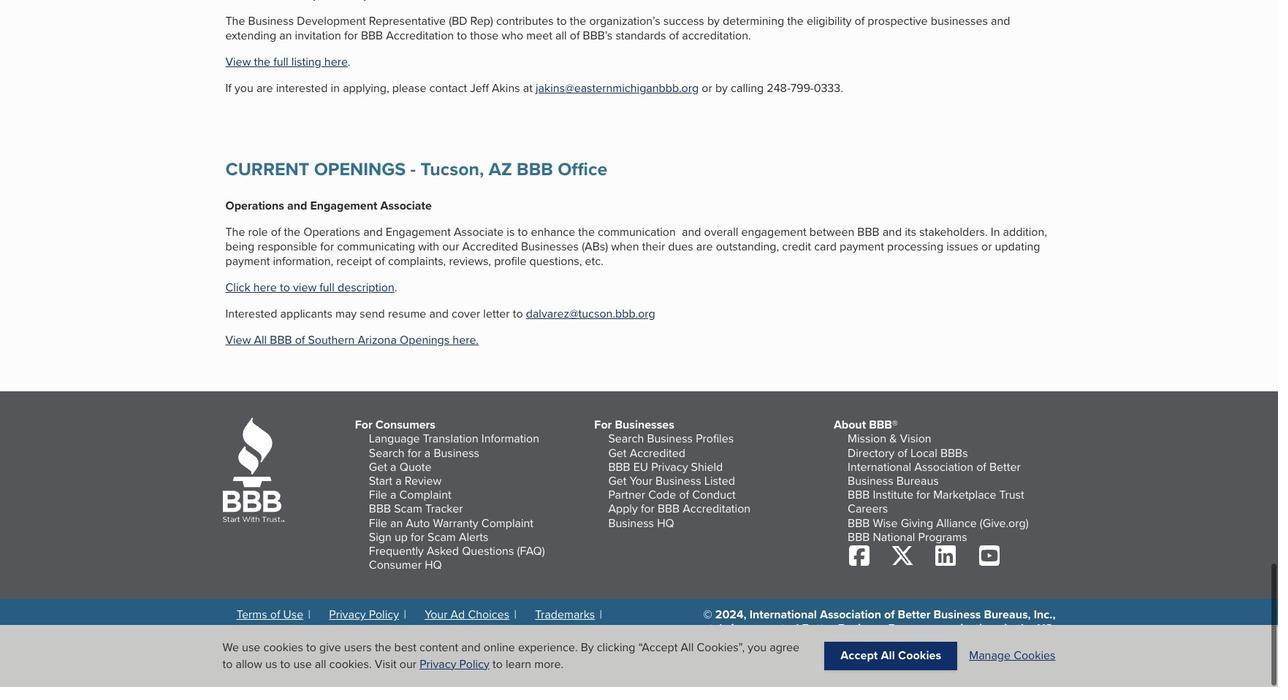 Task type: vqa. For each thing, say whether or not it's contained in the screenshot.
Associate's our
yes



Task type: describe. For each thing, give the bounding box(es) containing it.
bbb institute for marketplace trust link
[[848, 488, 1025, 505]]

1 vertical spatial .
[[395, 280, 397, 297]]

get your business listed link
[[609, 474, 735, 491]]

arizona
[[358, 333, 397, 350]]

0 horizontal spatial operations
[[226, 198, 284, 215]]

of right the receipt
[[375, 254, 385, 271]]

sign
[[369, 530, 392, 547]]

openings
[[314, 156, 406, 183]]

2 cookies from the left
[[1014, 648, 1056, 665]]

enhance
[[531, 225, 576, 241]]

language
[[369, 432, 420, 448]]

international association of better business bureaus link
[[848, 460, 1021, 491]]

accreditation inside the business development representative (bd rep) contributes to the organization's success by determining the eligibility of prospective businesses and extending an invitation for bbb accreditation to those who meet all of bbb's standards of accreditation.
[[386, 28, 454, 45]]

the left us,
[[1017, 622, 1035, 639]]

terms of use link
[[237, 608, 304, 625]]

accreditation.
[[682, 28, 751, 45]]

agree
[[770, 640, 800, 657]]

trust,
[[988, 636, 1017, 653]]

the business development representative (bd rep) contributes to the organization's success by determining the eligibility of prospective businesses and extending an invitation for bbb accreditation to those who meet all of bbb's standards of accreditation.
[[226, 13, 1011, 45]]

2 vertical spatial international
[[989, 650, 1056, 667]]

etc.
[[585, 254, 604, 271]]

extending
[[226, 28, 276, 45]]

listed
[[705, 474, 735, 491]]

of up 'accept all cookies'
[[885, 608, 895, 625]]

0 horizontal spatial use
[[242, 640, 261, 657]]

bbb left wise
[[848, 516, 870, 533]]

invitation
[[295, 28, 341, 45]]

terms
[[237, 608, 267, 625]]

az
[[489, 156, 512, 183]]

tucson,
[[421, 156, 484, 183]]

and right agree
[[806, 636, 826, 653]]

vision
[[900, 432, 932, 448]]

0 vertical spatial complaint
[[400, 488, 452, 505]]

your inside for businesses search business profiles get accredited bbb eu privacy shield get your business listed partner code of conduct apply for bbb accreditation business hq
[[630, 474, 653, 491]]

consumer
[[369, 558, 422, 575]]

of right &
[[898, 446, 908, 462]]

privacy inside for businesses search business profiles get accredited bbb eu privacy shield get your business listed partner code of conduct apply for bbb accreditation business hq
[[652, 460, 688, 477]]

bbb down directory
[[848, 488, 870, 505]]

users
[[344, 640, 372, 657]]

0 horizontal spatial payment
[[226, 254, 270, 271]]

visit
[[375, 656, 397, 673]]

0 vertical spatial associate
[[380, 198, 432, 215]]

bbb scam tracker link
[[369, 502, 463, 519]]

and inside the business development representative (bd rep) contributes to the organization's success by determining the eligibility of prospective businesses and extending an invitation for bbb accreditation to those who meet all of bbb's standards of accreditation.
[[991, 13, 1011, 30]]

all down interested
[[254, 333, 267, 350]]

search for a business link
[[369, 446, 480, 462]]

calling
[[731, 80, 764, 97]]

1 horizontal spatial use
[[293, 656, 312, 673]]

get a quote link
[[369, 460, 432, 477]]

2024,
[[716, 608, 747, 625]]

listing
[[292, 54, 321, 71]]

1 horizontal spatial association
[[820, 608, 882, 625]]

of left the use
[[270, 608, 280, 625]]

inc.,
[[1034, 608, 1056, 625]]

"accept
[[639, 640, 678, 657]]

consumer hq link
[[369, 558, 442, 575]]

policy inside trademarks hyperlinking policy
[[304, 626, 335, 643]]

accept all cookies
[[841, 648, 942, 665]]

and up the receipt
[[363, 225, 383, 241]]

0 vertical spatial .
[[348, 54, 351, 71]]

operations and engagement associate
[[226, 198, 432, 215]]

0 horizontal spatial your
[[425, 608, 448, 625]]

choices
[[468, 608, 510, 625]]

and left "its"
[[883, 225, 902, 241]]

0 horizontal spatial engagement
[[310, 198, 378, 215]]

of down organizations
[[955, 650, 965, 667]]

marketplace inside about bbb® mission & vision directory of local bbbs international association of better business bureaus bbb institute for marketplace trust careers bbb wise giving alliance (give.org) bbb national programs
[[934, 488, 997, 505]]

1 vertical spatial by
[[716, 80, 728, 97]]

local
[[911, 446, 938, 462]]

of inside for businesses search business profiles get accredited bbb eu privacy shield get your business listed partner code of conduct apply for bbb accreditation business hq
[[679, 488, 689, 505]]

engagement inside the role of the operations and engagement associate is to enhance the communication  and overall engagement between bbb and its stakeholders. in addition, being responsible for communicating with our accredited businesses (abs) when their dues are outstanding, credit card payment processing issues or updating payment information, receipt of complaints, reviews, profile questions, etc.
[[386, 225, 451, 241]]

the left eligibility
[[788, 13, 804, 30]]

or inside the role of the operations and engagement associate is to enhance the communication  and overall engagement between bbb and its stakeholders. in addition, being responsible for communicating with our accredited businesses (abs) when their dues are outstanding, credit card payment processing issues or updating payment information, receipt of complaints, reviews, profile questions, etc.
[[982, 239, 992, 256]]

we
[[223, 640, 239, 657]]

online
[[484, 640, 515, 657]]

standards
[[616, 28, 666, 45]]

0 horizontal spatial you
[[235, 80, 254, 97]]

1 file from the top
[[369, 488, 387, 505]]

you inside we use cookies to give users the best content and online experience. by clicking "accept all cookies", you agree to allow us to use all cookies. visit our
[[748, 640, 767, 657]]

us
[[265, 656, 277, 673]]

mexico
[[765, 636, 803, 653]]

our for associate
[[442, 239, 459, 256]]

the up etc.
[[579, 225, 595, 241]]

view the full listing here .
[[226, 54, 351, 71]]

send
[[360, 306, 385, 323]]

file a complaint link
[[369, 488, 452, 505]]

0 vertical spatial bureaus,
[[984, 608, 1031, 625]]

tracker
[[425, 502, 463, 519]]

bbb national programs link
[[848, 530, 968, 547]]

of down applicants
[[295, 333, 305, 350]]

and up the responsible
[[287, 198, 307, 215]]

to right us
[[280, 656, 290, 673]]

business inside the business development representative (bd rep) contributes to the organization's success by determining the eligibility of prospective businesses and extending an invitation for bbb accreditation to those who meet all of bbb's standards of accreditation.
[[248, 13, 294, 30]]

the for the business development representative (bd rep) contributes to the organization's success by determining the eligibility of prospective businesses and extending an invitation for bbb accreditation to those who meet all of bbb's standards of accreditation.
[[226, 13, 245, 30]]

the down extending
[[254, 54, 271, 71]]

canada
[[699, 636, 739, 653]]

click
[[226, 280, 250, 297]]

clicking
[[597, 640, 636, 657]]

information,
[[273, 254, 333, 271]]

hq inside for businesses search business profiles get accredited bbb eu privacy shield get your business listed partner code of conduct apply for bbb accreditation business hq
[[657, 516, 675, 533]]

communicating
[[337, 239, 415, 256]]

bbb right az
[[517, 156, 553, 183]]

the right meet
[[570, 13, 587, 30]]

policy for privacy policy to learn more.
[[460, 656, 490, 673]]

0333.
[[814, 80, 844, 97]]

the role of the operations and engagement associate is to enhance the communication  and overall engagement between bbb and its stakeholders. in addition, being responsible for communicating with our accredited businesses (abs) when their dues are outstanding, credit card payment processing issues or updating payment information, receipt of complaints, reviews, profile questions, etc.
[[226, 225, 1048, 271]]

for inside for businesses search business profiles get accredited bbb eu privacy shield get your business listed partner code of conduct apply for bbb accreditation business hq
[[641, 502, 655, 519]]

0 vertical spatial scam
[[394, 502, 422, 519]]

letter
[[483, 306, 510, 323]]

terms of use
[[237, 608, 304, 625]]

1 horizontal spatial here
[[324, 54, 348, 71]]

southern
[[308, 333, 355, 350]]

click here to view full description .
[[226, 280, 397, 297]]

openings
[[400, 333, 450, 350]]

1 cookies from the left
[[899, 648, 942, 665]]

&
[[890, 432, 897, 448]]

about bbb® link
[[834, 418, 898, 434]]

the up information,
[[284, 225, 301, 241]]

to left allow
[[223, 656, 233, 673]]

bbb inside the business development representative (bd rep) contributes to the organization's success by determining the eligibility of prospective businesses and extending an invitation for bbb accreditation to those who meet all of bbb's standards of accreditation.
[[361, 28, 383, 45]]

an inside for consumers language translation information search for a business get a quote start a review file a complaint bbb scam tracker file an auto warranty complaint sign up for scam alerts frequently asked questions (faq) consumer hq
[[390, 516, 403, 533]]

0 horizontal spatial association
[[736, 664, 798, 681]]

stakeholders.
[[920, 225, 988, 241]]

about
[[834, 418, 866, 434]]

review
[[405, 474, 442, 491]]

0 vertical spatial are
[[257, 80, 273, 97]]

careers
[[848, 502, 888, 519]]

manage
[[970, 648, 1011, 665]]

current
[[226, 156, 309, 183]]

0 horizontal spatial bureaus,
[[900, 664, 947, 681]]

associate inside the role of the operations and engagement associate is to enhance the communication  and overall engagement between bbb and its stakeholders. in addition, being responsible for communicating with our accredited businesses (abs) when their dues are outstanding, credit card payment processing issues or updating payment information, receipt of complaints, reviews, profile questions, etc.
[[454, 225, 504, 241]]

1 horizontal spatial complaint
[[482, 516, 534, 533]]

search inside for consumers language translation information search for a business get a quote start a review file a complaint bbb scam tracker file an auto warranty complaint sign up for scam alerts frequently asked questions (faq) consumer hq
[[369, 446, 405, 462]]

bbb left eu
[[609, 460, 631, 477]]

bbb inside © 2024, international association of better business bureaus, inc., separately incorporated better business bureau organizations in the us, canada and mexico and bbb institute for marketplace trust, inc. all rights reserved. *in canada, trademark(s) of the international association of better business bureaus, used under license.
[[829, 636, 852, 653]]

engagement
[[742, 225, 807, 241]]

interested applicants may send resume and cover letter to dalvarez@tucson.bbb.org
[[226, 306, 656, 323]]

best
[[394, 640, 417, 657]]

giving
[[901, 516, 934, 533]]

directory
[[848, 446, 895, 462]]

bbb inside for consumers language translation information search for a business get a quote start a review file a complaint bbb scam tracker file an auto warranty complaint sign up for scam alerts frequently asked questions (faq) consumer hq
[[369, 502, 391, 519]]

1 horizontal spatial privacy policy link
[[420, 656, 490, 673]]

up
[[395, 530, 408, 547]]

bbb down get your business listed link
[[658, 502, 680, 519]]

please
[[392, 80, 427, 97]]

we use cookies to give users the best content and online experience. by clicking "accept all cookies", you agree to allow us to use all cookies. visit our
[[223, 640, 800, 673]]

bbb down applicants
[[270, 333, 292, 350]]

-
[[411, 156, 416, 183]]

information
[[482, 432, 540, 448]]

trademarks
[[535, 608, 595, 625]]

eu
[[634, 460, 649, 477]]

institute inside about bbb® mission & vision directory of local bbbs international association of better business bureaus bbb institute for marketplace trust careers bbb wise giving alliance (give.org) bbb national programs
[[873, 488, 914, 505]]

and inside we use cookies to give users the best content and online experience. by clicking "accept all cookies", you agree to allow us to use all cookies. visit our
[[462, 640, 481, 657]]

0 horizontal spatial privacy policy link
[[329, 608, 399, 625]]

of right standards
[[669, 28, 679, 45]]

dalvarez@tucson.bbb.org link
[[526, 306, 656, 323]]

organization's
[[590, 13, 661, 30]]

all inside we use cookies to give users the best content and online experience. by clicking "accept all cookies", you agree to allow us to use all cookies. visit our
[[315, 656, 326, 673]]

current openings - tucson, az bbb office
[[226, 156, 608, 183]]

a right start
[[396, 474, 402, 491]]

if you are interested in applying, please contact jeff akins at jakins@easternmichiganbbb.org or by calling 248-799-0333.
[[226, 80, 844, 97]]

bbb down careers on the bottom right of page
[[848, 530, 870, 547]]

experience.
[[518, 640, 578, 657]]

and left mexico
[[742, 636, 762, 653]]

to left view
[[280, 280, 290, 297]]



Task type: locate. For each thing, give the bounding box(es) containing it.
frequently
[[369, 544, 424, 561]]

0 vertical spatial view
[[226, 54, 251, 71]]

0 vertical spatial operations
[[226, 198, 284, 215]]

1 horizontal spatial policy
[[369, 608, 399, 625]]

by right success
[[708, 13, 720, 30]]

the inside we use cookies to give users the best content and online experience. by clicking "accept all cookies", you agree to allow us to use all cookies. visit our
[[375, 640, 391, 657]]

of left bbb's on the top left
[[570, 28, 580, 45]]

of right eligibility
[[855, 13, 865, 30]]

1 horizontal spatial all
[[556, 28, 567, 45]]

2 view from the top
[[226, 333, 251, 350]]

an inside the business development representative (bd rep) contributes to the organization's success by determining the eligibility of prospective businesses and extending an invitation for bbb accreditation to those who meet all of bbb's standards of accreditation.
[[279, 28, 292, 45]]

institute inside © 2024, international association of better business bureaus, inc., separately incorporated better business bureau organizations in the us, canada and mexico and bbb institute for marketplace trust, inc. all rights reserved. *in canada, trademark(s) of the international association of better business bureaus, used under license.
[[855, 636, 899, 653]]

file
[[369, 488, 387, 505], [369, 516, 387, 533]]

0 horizontal spatial privacy
[[329, 608, 366, 625]]

operations up role in the top left of the page
[[226, 198, 284, 215]]

1 horizontal spatial are
[[697, 239, 713, 256]]

you right if
[[235, 80, 254, 97]]

accredited inside for businesses search business profiles get accredited bbb eu privacy shield get your business listed partner code of conduct apply for bbb accreditation business hq
[[630, 446, 686, 462]]

at
[[523, 80, 533, 97]]

0 vertical spatial policy
[[369, 608, 399, 625]]

0 horizontal spatial hq
[[425, 558, 442, 575]]

businesses inside for businesses search business profiles get accredited bbb eu privacy shield get your business listed partner code of conduct apply for bbb accreditation business hq
[[615, 418, 675, 434]]

or right issues
[[982, 239, 992, 256]]

hq down sign up for scam alerts link
[[425, 558, 442, 575]]

2 for from the left
[[595, 418, 612, 434]]

for left the consumers
[[355, 418, 373, 434]]

0 horizontal spatial .
[[348, 54, 351, 71]]

0 vertical spatial our
[[442, 239, 459, 256]]

association inside about bbb® mission & vision directory of local bbbs international association of better business bureaus bbb institute for marketplace trust careers bbb wise giving alliance (give.org) bbb national programs
[[915, 460, 974, 477]]

here right the click
[[254, 280, 277, 297]]

full right view
[[320, 280, 335, 297]]

all inside we use cookies to give users the best content and online experience. by clicking "accept all cookies", you agree to allow us to use all cookies. visit our
[[681, 640, 694, 657]]

office
[[558, 156, 608, 183]]

for inside © 2024, international association of better business bureaus, inc., separately incorporated better business bureau organizations in the us, canada and mexico and bbb institute for marketplace trust, inc. all rights reserved. *in canada, trademark(s) of the international association of better business bureaus, used under license.
[[902, 636, 916, 653]]

our inside we use cookies to give users the best content and online experience. by clicking "accept all cookies", you agree to allow us to use all cookies. visit our
[[400, 656, 417, 673]]

business inside for consumers language translation information search for a business get a quote start a review file a complaint bbb scam tracker file an auto warranty complaint sign up for scam alerts frequently asked questions (faq) consumer hq
[[434, 446, 480, 462]]

0 horizontal spatial or
[[702, 80, 713, 97]]

0 vertical spatial association
[[915, 460, 974, 477]]

0 vertical spatial by
[[708, 13, 720, 30]]

cookies
[[264, 640, 303, 657]]

privacy right best
[[420, 656, 457, 673]]

policy right cookies
[[304, 626, 335, 643]]

of right bbbs
[[977, 460, 987, 477]]

hq
[[657, 516, 675, 533], [425, 558, 442, 575]]

1 horizontal spatial bureaus,
[[984, 608, 1031, 625]]

all inside © 2024, international association of better business bureaus, inc., separately incorporated better business bureau organizations in the us, canada and mexico and bbb institute for marketplace trust, inc. all rights reserved. *in canada, trademark(s) of the international association of better business bureaus, used under license.
[[1042, 636, 1056, 653]]

national
[[873, 530, 916, 547]]

bureaus
[[897, 474, 939, 491]]

1 horizontal spatial businesses
[[615, 418, 675, 434]]

1 horizontal spatial .
[[395, 280, 397, 297]]

businesses inside the role of the operations and engagement associate is to enhance the communication  and overall engagement between bbb and its stakeholders. in addition, being responsible for communicating with our accredited businesses (abs) when their dues are outstanding, credit card payment processing issues or updating payment information, receipt of complaints, reviews, profile questions, etc.
[[521, 239, 579, 256]]

1 horizontal spatial engagement
[[386, 225, 451, 241]]

overall
[[704, 225, 739, 241]]

248-
[[767, 80, 791, 97]]

bbb inside the role of the operations and engagement associate is to enhance the communication  and overall engagement between bbb and its stakeholders. in addition, being responsible for communicating with our accredited businesses (abs) when their dues are outstanding, credit card payment processing issues or updating payment information, receipt of complaints, reviews, profile questions, etc.
[[858, 225, 880, 241]]

us,
[[1038, 622, 1056, 639]]

business inside about bbb® mission & vision directory of local bbbs international association of better business bureaus bbb institute for marketplace trust careers bbb wise giving alliance (give.org) bbb national programs
[[848, 474, 894, 491]]

0 horizontal spatial accredited
[[462, 239, 518, 256]]

are down view the full listing here link
[[257, 80, 273, 97]]

2 the from the top
[[226, 225, 245, 241]]

2 file from the top
[[369, 516, 387, 533]]

by left calling
[[716, 80, 728, 97]]

mission & vision link
[[848, 432, 932, 448]]

to right is
[[518, 225, 528, 241]]

all
[[254, 333, 267, 350], [1042, 636, 1056, 653], [681, 640, 694, 657], [881, 648, 895, 665]]

for inside about bbb® mission & vision directory of local bbbs international association of better business bureaus bbb institute for marketplace trust careers bbb wise giving alliance (give.org) bbb national programs
[[917, 488, 931, 505]]

all left cookies.
[[315, 656, 326, 673]]

learn
[[506, 656, 532, 673]]

for for search
[[595, 418, 612, 434]]

1 vertical spatial international
[[750, 608, 817, 625]]

reserved.
[[769, 650, 818, 667]]

2 horizontal spatial policy
[[460, 656, 490, 673]]

0 horizontal spatial full
[[274, 54, 289, 71]]

translation
[[423, 432, 479, 448]]

view down interested
[[226, 333, 251, 350]]

policy for privacy policy
[[369, 608, 399, 625]]

of right code
[[679, 488, 689, 505]]

bbb up the applying, at the left of the page
[[361, 28, 383, 45]]

for up get accredited link
[[595, 418, 612, 434]]

1 vertical spatial accredited
[[630, 446, 686, 462]]

1 vertical spatial policy
[[304, 626, 335, 643]]

processing
[[888, 239, 944, 256]]

start
[[369, 474, 393, 491]]

our inside the role of the operations and engagement associate is to enhance the communication  and overall engagement between bbb and its stakeholders. in addition, being responsible for communicating with our accredited businesses (abs) when their dues are outstanding, credit card payment processing issues or updating payment information, receipt of complaints, reviews, profile questions, etc.
[[442, 239, 459, 256]]

1 vertical spatial the
[[226, 225, 245, 241]]

privacy for privacy policy
[[329, 608, 366, 625]]

0 vertical spatial file
[[369, 488, 387, 505]]

all
[[556, 28, 567, 45], [315, 656, 326, 673]]

1 vertical spatial or
[[982, 239, 992, 256]]

in left inc.
[[1005, 622, 1014, 639]]

for inside for consumers language translation information search for a business get a quote start a review file a complaint bbb scam tracker file an auto warranty complaint sign up for scam alerts frequently asked questions (faq) consumer hq
[[355, 418, 373, 434]]

consumers
[[376, 418, 436, 434]]

bureau
[[889, 622, 927, 639]]

ad
[[451, 608, 465, 625]]

1 horizontal spatial or
[[982, 239, 992, 256]]

an up view the full listing here link
[[279, 28, 292, 45]]

in inside © 2024, international association of better business bureaus, inc., separately incorporated better business bureau organizations in the us, canada and mexico and bbb institute for marketplace trust, inc. all rights reserved. *in canada, trademark(s) of the international association of better business bureaus, used under license.
[[1005, 622, 1014, 639]]

1 horizontal spatial an
[[390, 516, 403, 533]]

use
[[283, 608, 304, 625]]

0 horizontal spatial associate
[[380, 198, 432, 215]]

use right us
[[293, 656, 312, 673]]

0 vertical spatial institute
[[873, 488, 914, 505]]

1 vertical spatial scam
[[428, 530, 456, 547]]

and left the "online"
[[462, 640, 481, 657]]

1 vertical spatial full
[[320, 280, 335, 297]]

privacy
[[652, 460, 688, 477], [329, 608, 366, 625], [420, 656, 457, 673]]

cookies down the bureau
[[899, 648, 942, 665]]

engagement down openings
[[310, 198, 378, 215]]

wise
[[873, 516, 898, 533]]

1 vertical spatial hq
[[425, 558, 442, 575]]

0 vertical spatial here
[[324, 54, 348, 71]]

here.
[[453, 333, 479, 350]]

for inside for businesses search business profiles get accredited bbb eu privacy shield get your business listed partner code of conduct apply for bbb accreditation business hq
[[595, 418, 612, 434]]

of right role in the top left of the page
[[271, 225, 281, 241]]

to inside the role of the operations and engagement associate is to enhance the communication  and overall engagement between bbb and its stakeholders. in addition, being responsible for communicating with our accredited businesses (abs) when their dues are outstanding, credit card payment processing issues or updating payment information, receipt of complaints, reviews, profile questions, etc.
[[518, 225, 528, 241]]

to right the letter
[[513, 306, 523, 323]]

accept
[[841, 648, 878, 665]]

1 vertical spatial accreditation
[[683, 502, 751, 519]]

accredited
[[462, 239, 518, 256], [630, 446, 686, 462]]

0 horizontal spatial policy
[[304, 626, 335, 643]]

organizations
[[930, 622, 1002, 639]]

better inside about bbb® mission & vision directory of local bbbs international association of better business bureaus bbb institute for marketplace trust careers bbb wise giving alliance (give.org) bbb national programs
[[990, 460, 1021, 477]]

engagement
[[310, 198, 378, 215], [386, 225, 451, 241]]

cookies down us,
[[1014, 648, 1056, 665]]

a left quote
[[390, 460, 397, 477]]

bbb up sign
[[369, 502, 391, 519]]

resume
[[388, 306, 426, 323]]

are inside the role of the operations and engagement associate is to enhance the communication  and overall engagement between bbb and its stakeholders. in addition, being responsible for communicating with our accredited businesses (abs) when their dues are outstanding, credit card payment processing issues or updating payment information, receipt of complaints, reviews, profile questions, etc.
[[697, 239, 713, 256]]

0 vertical spatial all
[[556, 28, 567, 45]]

associate down -
[[380, 198, 432, 215]]

privacy up users
[[329, 608, 366, 625]]

for inside the business development representative (bd rep) contributes to the organization's success by determining the eligibility of prospective businesses and extending an invitation for bbb accreditation to those who meet all of bbb's standards of accreditation.
[[344, 28, 358, 45]]

1 vertical spatial privacy
[[329, 608, 366, 625]]

0 vertical spatial in
[[331, 80, 340, 97]]

get inside for consumers language translation information search for a business get a quote start a review file a complaint bbb scam tracker file an auto warranty complaint sign up for scam alerts frequently asked questions (faq) consumer hq
[[369, 460, 387, 477]]

partner
[[609, 488, 646, 505]]

start a review link
[[369, 474, 442, 491]]

complaints,
[[388, 254, 446, 271]]

for consumers language translation information search for a business get a quote start a review file a complaint bbb scam tracker file an auto warranty complaint sign up for scam alerts frequently asked questions (faq) consumer hq
[[355, 418, 545, 575]]

1 view from the top
[[226, 54, 251, 71]]

privacy policy link up users
[[329, 608, 399, 625]]

view for view all bbb of southern arizona openings here.
[[226, 333, 251, 350]]

0 vertical spatial the
[[226, 13, 245, 30]]

hq down code
[[657, 516, 675, 533]]

use
[[242, 640, 261, 657], [293, 656, 312, 673]]

© 2024, international association of better business bureaus, inc., separately incorporated better business bureau organizations in the us, canada and mexico and bbb institute for marketplace trust, inc. all rights reserved. *in canada, trademark(s) of the international association of better business bureaus, used under license.
[[673, 608, 1056, 681]]

0 horizontal spatial for
[[355, 418, 373, 434]]

to left those
[[457, 28, 467, 45]]

for inside the role of the operations and engagement associate is to enhance the communication  and overall engagement between bbb and its stakeholders. in addition, being responsible for communicating with our accredited businesses (abs) when their dues are outstanding, credit card payment processing issues or updating payment information, receipt of complaints, reviews, profile questions, etc.
[[320, 239, 334, 256]]

1 the from the top
[[226, 13, 245, 30]]

1 vertical spatial view
[[226, 333, 251, 350]]

1 horizontal spatial for
[[595, 418, 612, 434]]

our for best
[[400, 656, 417, 673]]

our right with
[[442, 239, 459, 256]]

search up start
[[369, 446, 405, 462]]

apply for bbb accreditation link
[[609, 502, 751, 519]]

rights
[[735, 650, 766, 667]]

your ad choices
[[425, 608, 510, 625]]

being
[[226, 239, 255, 256]]

1 horizontal spatial international
[[848, 460, 912, 477]]

1 horizontal spatial in
[[1005, 622, 1014, 639]]

©
[[704, 608, 713, 625]]

1 horizontal spatial payment
[[840, 239, 885, 256]]

0 vertical spatial full
[[274, 54, 289, 71]]

international
[[848, 460, 912, 477], [750, 608, 817, 625], [989, 650, 1056, 667]]

for
[[344, 28, 358, 45], [320, 239, 334, 256], [408, 446, 422, 462], [917, 488, 931, 505], [641, 502, 655, 519], [411, 530, 425, 547], [902, 636, 916, 653]]

1 vertical spatial our
[[400, 656, 417, 673]]

between
[[810, 225, 855, 241]]

2 horizontal spatial privacy
[[652, 460, 688, 477]]

the
[[226, 13, 245, 30], [226, 225, 245, 241]]

all right meet
[[556, 28, 567, 45]]

search up eu
[[609, 432, 644, 448]]

2 vertical spatial association
[[736, 664, 798, 681]]

privacy for privacy policy to learn more.
[[420, 656, 457, 673]]

for businesses search business profiles get accredited bbb eu privacy shield get your business listed partner code of conduct apply for bbb accreditation business hq
[[595, 418, 751, 533]]

1 vertical spatial are
[[697, 239, 713, 256]]

business hq link
[[609, 516, 675, 533]]

more.
[[535, 656, 564, 673]]

or left calling
[[702, 80, 713, 97]]

. up the applying, at the left of the page
[[348, 54, 351, 71]]

1 horizontal spatial our
[[442, 239, 459, 256]]

alerts
[[459, 530, 489, 547]]

the inside the role of the operations and engagement associate is to enhance the communication  and overall engagement between bbb and its stakeholders. in addition, being responsible for communicating with our accredited businesses (abs) when their dues are outstanding, credit card payment processing issues or updating payment information, receipt of complaints, reviews, profile questions, etc.
[[226, 225, 245, 241]]

0 vertical spatial you
[[235, 80, 254, 97]]

1 horizontal spatial cookies
[[1014, 648, 1056, 665]]

accept all cookies button
[[825, 643, 958, 671]]

1 vertical spatial here
[[254, 280, 277, 297]]

marketplace inside © 2024, international association of better business bureaus, inc., separately incorporated better business bureau organizations in the us, canada and mexico and bbb institute for marketplace trust, inc. all rights reserved. *in canada, trademark(s) of the international association of better business bureaus, used under license.
[[919, 636, 985, 653]]

all down separately
[[681, 640, 694, 657]]

all inside the business development representative (bd rep) contributes to the organization's success by determining the eligibility of prospective businesses and extending an invitation for bbb accreditation to those who meet all of bbb's standards of accreditation.
[[556, 28, 567, 45]]

may
[[336, 306, 357, 323]]

view all bbb of southern arizona openings here. link
[[226, 333, 479, 350]]

issues
[[947, 239, 979, 256]]

1 horizontal spatial accreditation
[[683, 502, 751, 519]]

contact
[[430, 80, 467, 97]]

1 vertical spatial association
[[820, 608, 882, 625]]

full
[[274, 54, 289, 71], [320, 280, 335, 297]]

1 vertical spatial your
[[425, 608, 448, 625]]

2 vertical spatial policy
[[460, 656, 490, 673]]

0 vertical spatial engagement
[[310, 198, 378, 215]]

or
[[702, 80, 713, 97], [982, 239, 992, 256]]

file left up
[[369, 516, 387, 533]]

1 horizontal spatial your
[[630, 474, 653, 491]]

all right accept
[[881, 648, 895, 665]]

contributes
[[496, 13, 554, 30]]

payment
[[840, 239, 885, 256], [226, 254, 270, 271]]

marketplace up used
[[919, 636, 985, 653]]

file down get a quote link
[[369, 488, 387, 505]]

businesses
[[931, 13, 988, 30]]

association
[[915, 460, 974, 477], [820, 608, 882, 625], [736, 664, 798, 681]]

bbb image
[[223, 419, 285, 524]]

the inside the business development representative (bd rep) contributes to the organization's success by determining the eligibility of prospective businesses and extending an invitation for bbb accreditation to those who meet all of bbb's standards of accreditation.
[[226, 13, 245, 30]]

its
[[905, 225, 917, 241]]

the left best
[[375, 640, 391, 657]]

asked
[[427, 544, 459, 561]]

view up if
[[226, 54, 251, 71]]

1 horizontal spatial privacy
[[420, 656, 457, 673]]

0 horizontal spatial in
[[331, 80, 340, 97]]

0 vertical spatial privacy
[[652, 460, 688, 477]]

manage cookies button
[[970, 648, 1056, 665]]

marketplace
[[934, 488, 997, 505], [919, 636, 985, 653]]

bureaus, up 'trust,'
[[984, 608, 1031, 625]]

1 vertical spatial businesses
[[615, 418, 675, 434]]

canada,
[[838, 650, 882, 667]]

accreditation inside for businesses search business profiles get accredited bbb eu privacy shield get your business listed partner code of conduct apply for bbb accreditation business hq
[[683, 502, 751, 519]]

businesses up get accredited link
[[615, 418, 675, 434]]

a up review
[[425, 446, 431, 462]]

to right meet
[[557, 13, 567, 30]]

1 horizontal spatial scam
[[428, 530, 456, 547]]

0 horizontal spatial cookies
[[899, 648, 942, 665]]

allow
[[236, 656, 262, 673]]

full left 'listing'
[[274, 54, 289, 71]]

2 vertical spatial privacy
[[420, 656, 457, 673]]

1 for from the left
[[355, 418, 373, 434]]

to left give
[[306, 640, 317, 657]]

0 horizontal spatial an
[[279, 28, 292, 45]]

the left role in the top left of the page
[[226, 225, 245, 241]]

1 vertical spatial associate
[[454, 225, 504, 241]]

our right visit
[[400, 656, 417, 673]]

operations down operations and engagement associate
[[304, 225, 360, 241]]

conduct
[[693, 488, 736, 505]]

1 horizontal spatial full
[[320, 280, 335, 297]]

hq inside for consumers language translation information search for a business get a quote start a review file a complaint bbb scam tracker file an auto warranty complaint sign up for scam alerts frequently asked questions (faq) consumer hq
[[425, 558, 442, 575]]

privacy policy
[[329, 608, 399, 625]]

1 horizontal spatial search
[[609, 432, 644, 448]]

1 vertical spatial in
[[1005, 622, 1014, 639]]

get accredited link
[[609, 446, 686, 462]]

association down agree
[[736, 664, 798, 681]]

accreditation down listed
[[683, 502, 751, 519]]

1 horizontal spatial accredited
[[630, 446, 686, 462]]

view for view the full listing here .
[[226, 54, 251, 71]]

0 vertical spatial accreditation
[[386, 28, 454, 45]]

0 horizontal spatial accreditation
[[386, 28, 454, 45]]

the left 'trust,'
[[968, 650, 986, 667]]

and left overall
[[682, 225, 701, 241]]

search
[[609, 432, 644, 448], [369, 446, 405, 462]]

by inside the business development representative (bd rep) contributes to the organization's success by determining the eligibility of prospective businesses and extending an invitation for bbb accreditation to those who meet all of bbb's standards of accreditation.
[[708, 13, 720, 30]]

for businesses link
[[595, 418, 675, 434]]

mission
[[848, 432, 887, 448]]

your left 'ad' at the left bottom of page
[[425, 608, 448, 625]]

international inside about bbb® mission & vision directory of local bbbs international association of better business bureaus bbb institute for marketplace trust careers bbb wise giving alliance (give.org) bbb national programs
[[848, 460, 912, 477]]

all inside button
[[881, 648, 895, 665]]

addition,
[[1003, 225, 1048, 241]]

operations inside the role of the operations and engagement associate is to enhance the communication  and overall engagement between bbb and its stakeholders. in addition, being responsible for communicating with our accredited businesses (abs) when their dues are outstanding, credit card payment processing issues or updating payment information, receipt of complaints, reviews, profile questions, etc.
[[304, 225, 360, 241]]

to left learn
[[493, 656, 503, 673]]

a down get a quote link
[[390, 488, 397, 505]]

code
[[649, 488, 676, 505]]

the up view the full listing here link
[[226, 13, 245, 30]]

you down incorporated
[[748, 640, 767, 657]]

jakins@easternmichiganbbb.org
[[536, 80, 699, 97]]

search inside for businesses search business profiles get accredited bbb eu privacy shield get your business listed partner code of conduct apply for bbb accreditation business hq
[[609, 432, 644, 448]]

0 vertical spatial businesses
[[521, 239, 579, 256]]

and left the cover
[[429, 306, 449, 323]]

of left *in
[[801, 664, 811, 681]]

0 horizontal spatial our
[[400, 656, 417, 673]]

profiles
[[696, 432, 734, 448]]

institute
[[873, 488, 914, 505], [855, 636, 899, 653]]

separately
[[673, 622, 728, 639]]

all right inc.
[[1042, 636, 1056, 653]]

1 horizontal spatial you
[[748, 640, 767, 657]]

policy right the content
[[460, 656, 490, 673]]

questions,
[[530, 254, 582, 271]]

payment right card
[[840, 239, 885, 256]]

view
[[226, 54, 251, 71], [226, 333, 251, 350]]

bbb's
[[583, 28, 613, 45]]

accreditation up "please"
[[386, 28, 454, 45]]

marketplace up alliance at bottom right
[[934, 488, 997, 505]]

0 vertical spatial an
[[279, 28, 292, 45]]

payment up the click
[[226, 254, 270, 271]]

0 horizontal spatial all
[[315, 656, 326, 673]]

0 horizontal spatial are
[[257, 80, 273, 97]]

applying,
[[343, 80, 389, 97]]

1 vertical spatial engagement
[[386, 225, 451, 241]]

0 vertical spatial your
[[630, 474, 653, 491]]

2 horizontal spatial association
[[915, 460, 974, 477]]

get
[[609, 446, 627, 462], [369, 460, 387, 477], [609, 474, 627, 491]]

association up accept
[[820, 608, 882, 625]]

view all bbb of southern arizona openings here.
[[226, 333, 479, 350]]

for for language
[[355, 418, 373, 434]]

accredited inside the role of the operations and engagement associate is to enhance the communication  and overall engagement between bbb and its stakeholders. in addition, being responsible for communicating with our accredited businesses (abs) when their dues are outstanding, credit card payment processing issues or updating payment information, receipt of complaints, reviews, profile questions, etc.
[[462, 239, 518, 256]]

the for the role of the operations and engagement associate is to enhance the communication  and overall engagement between bbb and its stakeholders. in addition, being responsible for communicating with our accredited businesses (abs) when their dues are outstanding, credit card payment processing issues or updating payment information, receipt of complaints, reviews, profile questions, etc.
[[226, 225, 245, 241]]

1 horizontal spatial associate
[[454, 225, 504, 241]]

1 vertical spatial you
[[748, 640, 767, 657]]

1 horizontal spatial operations
[[304, 225, 360, 241]]

2 horizontal spatial international
[[989, 650, 1056, 667]]



